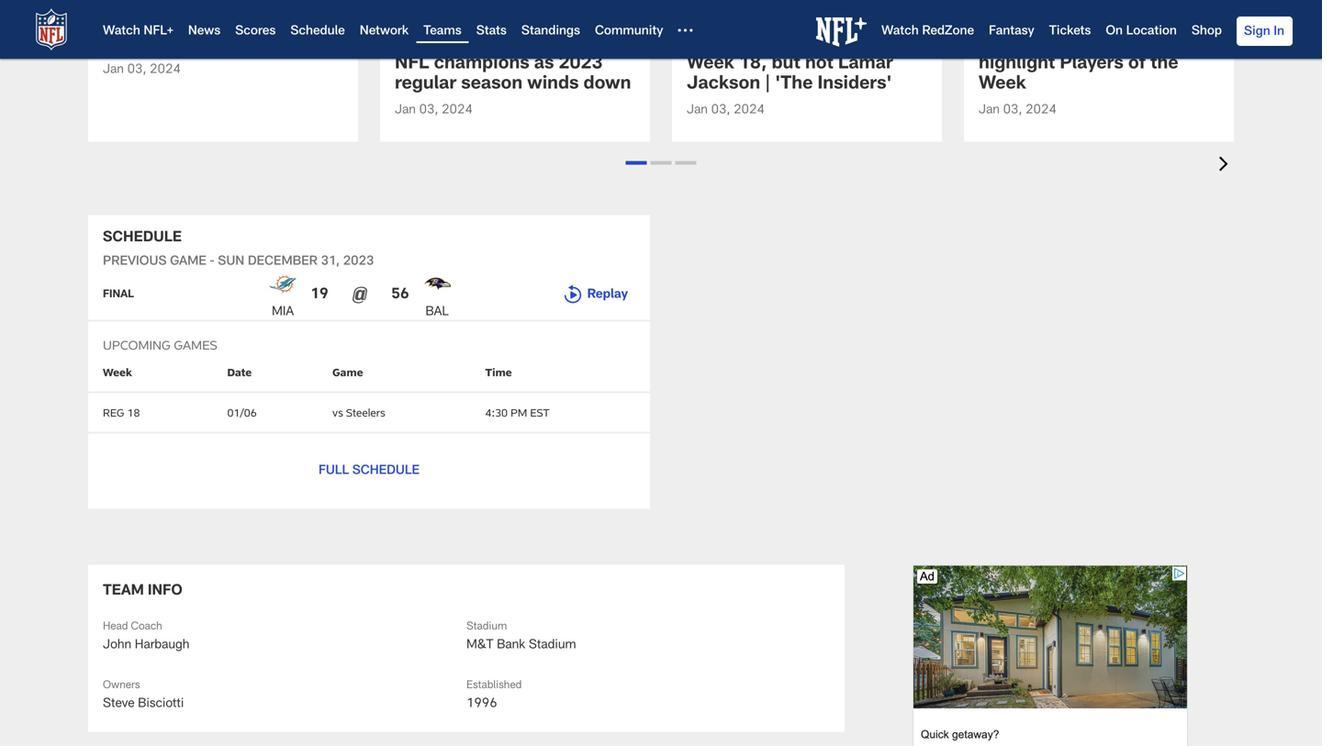 Task type: describe. For each thing, give the bounding box(es) containing it.
sign in button
[[1237, 17, 1293, 46]]

| inside steelers vs. ravens preview | week 18
[[175, 35, 181, 53]]

harbaugh
[[135, 640, 190, 653]]

1 horizontal spatial steelers
[[346, 406, 386, 419]]

vets
[[825, 35, 861, 53]]

jan 03, 2024 for garafolo: ravens 'leaning toward' playing vets in week 18, but not lamar jackson | 'the insiders'
[[687, 104, 765, 117]]

the
[[1151, 55, 1179, 73]]

ravens qb lamar jackson, packers qb jordan love highlight players of the week
[[979, 15, 1217, 94]]

december
[[248, 256, 318, 269]]

toward'
[[687, 35, 753, 53]]

ravens inside ravens qb lamar jackson, packers qb jordan love highlight players of the week
[[979, 15, 1042, 33]]

watch for watch nfl+
[[103, 25, 140, 38]]

highlight
[[979, 55, 1056, 73]]

steve
[[103, 699, 135, 711]]

previous game - sun december 31, 2023
[[103, 256, 374, 269]]

upcoming games
[[103, 337, 217, 353]]

nfl at image
[[349, 284, 371, 306]]

reg 18
[[103, 406, 140, 419]]

final
[[103, 290, 134, 301]]

m&t
[[467, 640, 494, 653]]

ravens logo image
[[423, 270, 452, 299]]

win
[[474, 15, 505, 33]]

lamar inside ravens qb lamar jackson, packers qb jordan love highlight players of the week
[[1078, 15, 1133, 33]]

super
[[509, 15, 561, 33]]

banner containing watch nfl+
[[0, 0, 1323, 59]]

jan 03, 2024 for who will win super bowl lviii? ranking 9 most likely nfl champions as 2023 regular season winds down
[[395, 104, 473, 117]]

team
[[103, 585, 144, 599]]

coach
[[131, 622, 162, 633]]

fantasy
[[989, 25, 1035, 38]]

head
[[103, 622, 128, 633]]

nfl
[[395, 55, 429, 73]]

bank
[[497, 640, 526, 653]]

players
[[1060, 55, 1124, 73]]

location
[[1127, 25, 1177, 38]]

who will win super bowl lviii? ranking 9 most likely nfl champions as 2023 regular season winds down
[[395, 15, 632, 94]]

vs steelers
[[333, 406, 386, 419]]

0 horizontal spatial 2023
[[343, 256, 374, 269]]

love
[[1151, 35, 1191, 53]]

2024 for lviii?
[[442, 104, 473, 117]]

4:30 pm est
[[485, 406, 550, 419]]

mia
[[272, 306, 294, 319]]

steelers inside steelers vs. ravens preview | week 18
[[103, 15, 174, 33]]

in
[[1274, 26, 1285, 39]]

bowl
[[566, 15, 609, 33]]

full schedule
[[319, 465, 420, 478]]

down image
[[1220, 157, 1234, 171]]

1 horizontal spatial stadium
[[529, 640, 576, 653]]

time element
[[474, 353, 650, 393]]

network link
[[360, 25, 409, 38]]

1996
[[467, 699, 497, 711]]

regular
[[395, 75, 457, 94]]

tickets link
[[1050, 25, 1092, 38]]

news
[[188, 25, 221, 38]]

who
[[395, 15, 434, 33]]

shop
[[1192, 25, 1223, 38]]

18 inside steelers vs. ravens preview | week 18
[[238, 35, 260, 53]]

established
[[467, 681, 522, 692]]

on location
[[1106, 25, 1177, 38]]

week inside ravens qb lamar jackson, packers qb jordan love highlight players of the week
[[979, 75, 1027, 94]]

watch redzone
[[882, 25, 975, 38]]

playing
[[758, 35, 821, 53]]

2024 for week
[[150, 64, 181, 77]]

community
[[595, 25, 664, 38]]

watch redzone link
[[882, 25, 975, 38]]

insiders'
[[818, 75, 892, 94]]

down
[[584, 75, 631, 94]]

2024 for vets
[[734, 104, 765, 117]]

vs
[[333, 406, 343, 419]]

carousel with 10 items region
[[88, 0, 1323, 193]]

'the
[[775, 75, 813, 94]]

network
[[360, 25, 409, 38]]

on location link
[[1106, 25, 1177, 38]]

jackson,
[[1138, 15, 1217, 33]]

| inside garafolo: ravens 'leaning toward' playing vets in week 18, but not lamar jackson | 'the insiders'
[[765, 75, 771, 94]]

standings link
[[522, 25, 580, 38]]

schedule link
[[291, 25, 345, 38]]

established 1996
[[467, 681, 522, 711]]

nfl+ image
[[816, 17, 867, 47]]

tickets
[[1050, 25, 1092, 38]]

john
[[103, 640, 131, 653]]

19
[[311, 288, 328, 303]]

sun
[[218, 256, 245, 269]]

owners
[[103, 681, 140, 692]]

garafolo:
[[687, 15, 768, 33]]



Task type: vqa. For each thing, say whether or not it's contained in the screenshot.
(0:
no



Task type: locate. For each thing, give the bounding box(es) containing it.
schedule up previous
[[103, 231, 182, 246]]

03, for ravens qb lamar jackson, packers qb jordan love highlight players of the week
[[1004, 104, 1023, 117]]

jan 03, 2024 for steelers vs. ravens preview | week 18
[[103, 64, 181, 77]]

full
[[319, 465, 349, 478]]

head coach john harbaugh
[[103, 622, 190, 653]]

games
[[174, 337, 217, 353]]

ravens right vs.
[[209, 15, 272, 33]]

nfl+
[[144, 25, 173, 38]]

0 horizontal spatial watch
[[103, 25, 140, 38]]

03, down 'regular'
[[419, 104, 439, 117]]

03, for garafolo: ravens 'leaning toward' playing vets in week 18, but not lamar jackson | 'the insiders'
[[711, 104, 731, 117]]

2 horizontal spatial schedule
[[352, 465, 420, 478]]

ravens
[[209, 15, 272, 33], [772, 15, 835, 33], [979, 15, 1042, 33]]

jan 03, 2024 down highlight
[[979, 104, 1057, 117]]

1 horizontal spatial 2023
[[559, 55, 603, 73]]

watch left nfl+
[[103, 25, 140, 38]]

jan for who will win super bowl lviii? ranking 9 most likely nfl champions as 2023 regular season winds down
[[395, 104, 416, 117]]

redzone
[[923, 25, 975, 38]]

stadium
[[467, 622, 507, 633], [529, 640, 576, 653]]

0 vertical spatial steelers
[[103, 15, 174, 33]]

winds
[[527, 75, 579, 94]]

1 vertical spatial schedule
[[103, 231, 182, 246]]

jan for garafolo: ravens 'leaning toward' playing vets in week 18, but not lamar jackson | 'the insiders'
[[687, 104, 708, 117]]

1 horizontal spatial watch
[[882, 25, 919, 38]]

stadium right bank
[[529, 640, 576, 653]]

watch nfl+ link
[[103, 25, 173, 38]]

18 right news link
[[238, 35, 260, 53]]

1 vertical spatial 18
[[127, 406, 140, 419]]

1 horizontal spatial 18
[[238, 35, 260, 53]]

time
[[485, 366, 512, 379]]

info
[[148, 585, 183, 599]]

jan 03, 2024 down jackson
[[687, 104, 765, 117]]

lamar inside garafolo: ravens 'leaning toward' playing vets in week 18, but not lamar jackson | 'the insiders'
[[839, 55, 893, 73]]

as
[[534, 55, 554, 73]]

dolphins logo image
[[268, 270, 298, 299]]

watch for watch redzone
[[882, 25, 919, 38]]

0 vertical spatial schedule
[[291, 25, 345, 38]]

ravens inside garafolo: ravens 'leaning toward' playing vets in week 18, but not lamar jackson | 'the insiders'
[[772, 15, 835, 33]]

will
[[439, 15, 469, 33]]

1 watch from the left
[[103, 25, 140, 38]]

1 horizontal spatial |
[[765, 75, 771, 94]]

-
[[210, 256, 215, 269]]

steelers
[[103, 15, 174, 33], [346, 406, 386, 419]]

3 ravens from the left
[[979, 15, 1042, 33]]

bisciotti
[[138, 699, 184, 711]]

03, down jackson
[[711, 104, 731, 117]]

0 vertical spatial |
[[175, 35, 181, 53]]

watch left redzone
[[882, 25, 919, 38]]

2023 down most
[[559, 55, 603, 73]]

week
[[185, 35, 233, 53], [687, 55, 735, 73], [979, 75, 1027, 94], [103, 366, 132, 379]]

2023
[[559, 55, 603, 73], [343, 256, 374, 269]]

0 horizontal spatial ravens
[[209, 15, 272, 33]]

teams link
[[424, 25, 462, 38]]

season
[[461, 75, 523, 94]]

18,
[[739, 55, 767, 73]]

ravens up 'playing'
[[772, 15, 835, 33]]

03, down preview
[[127, 64, 147, 77]]

nfl replay image
[[562, 284, 584, 306]]

news link
[[188, 25, 221, 38]]

03, down highlight
[[1004, 104, 1023, 117]]

sign in
[[1245, 26, 1285, 39]]

03, for who will win super bowl lviii? ranking 9 most likely nfl champions as 2023 regular season winds down
[[419, 104, 439, 117]]

jan for ravens qb lamar jackson, packers qb jordan love highlight players of the week
[[979, 104, 1000, 117]]

0 horizontal spatial |
[[175, 35, 181, 53]]

2023 inside who will win super bowl lviii? ranking 9 most likely nfl champions as 2023 regular season winds down
[[559, 55, 603, 73]]

lviii?
[[395, 35, 443, 53]]

2024 down preview
[[150, 64, 181, 77]]

2 ravens from the left
[[772, 15, 835, 33]]

steelers vs. ravens preview | week 18
[[103, 15, 272, 53]]

week down vs.
[[185, 35, 233, 53]]

18 right reg at the left bottom of page
[[127, 406, 140, 419]]

0 horizontal spatial 18
[[127, 406, 140, 419]]

steelers right vs
[[346, 406, 386, 419]]

week inside steelers vs. ravens preview | week 18
[[185, 35, 233, 53]]

1 horizontal spatial lamar
[[1078, 15, 1133, 33]]

18
[[238, 35, 260, 53], [127, 406, 140, 419]]

jan down preview
[[103, 64, 124, 77]]

most
[[538, 35, 582, 53]]

previous
[[103, 256, 167, 269]]

0 horizontal spatial steelers
[[103, 15, 174, 33]]

week element
[[88, 353, 216, 393]]

2024 for qb
[[1026, 104, 1057, 117]]

0 horizontal spatial lamar
[[839, 55, 893, 73]]

lamar up "jordan"
[[1078, 15, 1133, 33]]

jan 03, 2024 down preview
[[103, 64, 181, 77]]

2024 down highlight
[[1026, 104, 1057, 117]]

ranking
[[447, 35, 518, 53]]

jan down 'regular'
[[395, 104, 416, 117]]

1 horizontal spatial ravens
[[772, 15, 835, 33]]

lamar down in
[[839, 55, 893, 73]]

game
[[333, 366, 363, 379]]

2024 down jackson
[[734, 104, 765, 117]]

gane element
[[321, 353, 474, 393]]

schedule right "full"
[[352, 465, 420, 478]]

0 vertical spatial 2023
[[559, 55, 603, 73]]

1 vertical spatial lamar
[[839, 55, 893, 73]]

watch
[[103, 25, 140, 38], [882, 25, 919, 38]]

garafolo: ravens 'leaning toward' playing vets in week 18, but not lamar jackson | 'the insiders'
[[687, 15, 909, 94]]

31,
[[321, 256, 340, 269]]

reg
[[103, 406, 124, 419]]

est
[[530, 406, 550, 419]]

upcoming
[[103, 337, 171, 353]]

on
[[1106, 25, 1123, 38]]

stats
[[476, 25, 507, 38]]

week down highlight
[[979, 75, 1027, 94]]

qb up the players
[[1053, 35, 1080, 53]]

jordan
[[1085, 35, 1146, 53]]

2024
[[150, 64, 181, 77], [442, 104, 473, 117], [734, 104, 765, 117], [1026, 104, 1057, 117]]

1 vertical spatial steelers
[[346, 406, 386, 419]]

0 vertical spatial qb
[[1046, 15, 1073, 33]]

date element
[[216, 353, 321, 393]]

0 vertical spatial stadium
[[467, 622, 507, 633]]

replay link
[[562, 284, 628, 306]]

0 vertical spatial lamar
[[1078, 15, 1133, 33]]

dots image
[[678, 23, 693, 38]]

team info
[[103, 585, 183, 599]]

1 vertical spatial qb
[[1053, 35, 1080, 53]]

0 horizontal spatial schedule
[[103, 231, 182, 246]]

standings
[[522, 25, 580, 38]]

teams
[[424, 25, 462, 38]]

pm
[[511, 406, 527, 419]]

1 ravens from the left
[[209, 15, 272, 33]]

03, for steelers vs. ravens preview | week 18
[[127, 64, 147, 77]]

qb right fantasy link
[[1046, 15, 1073, 33]]

week down toward'
[[687, 55, 735, 73]]

jan 03, 2024 for ravens qb lamar jackson, packers qb jordan love highlight players of the week
[[979, 104, 1057, 117]]

week inside garafolo: ravens 'leaning toward' playing vets in week 18, but not lamar jackson | 'the insiders'
[[687, 55, 735, 73]]

scores
[[235, 25, 276, 38]]

2024 down 'regular'
[[442, 104, 473, 117]]

ravens inside steelers vs. ravens preview | week 18
[[209, 15, 272, 33]]

2 vertical spatial schedule
[[352, 465, 420, 478]]

| right nfl+
[[175, 35, 181, 53]]

2 watch from the left
[[882, 25, 919, 38]]

1 horizontal spatial schedule
[[291, 25, 345, 38]]

shop link
[[1192, 25, 1223, 38]]

lamar
[[1078, 15, 1133, 33], [839, 55, 893, 73]]

| down 18, on the top right
[[765, 75, 771, 94]]

steelers up preview
[[103, 15, 174, 33]]

of
[[1129, 55, 1146, 73]]

champions
[[434, 55, 530, 73]]

0 vertical spatial 18
[[238, 35, 260, 53]]

stadium up m&t
[[467, 622, 507, 633]]

fantasy link
[[989, 25, 1035, 38]]

advertisement region
[[913, 565, 1189, 747]]

1 vertical spatial 2023
[[343, 256, 374, 269]]

community link
[[595, 25, 664, 38]]

2023 right 31,
[[343, 256, 374, 269]]

schedule right scores
[[291, 25, 345, 38]]

but
[[772, 55, 801, 73]]

owners steve bisciotti
[[103, 681, 184, 711]]

0 horizontal spatial stadium
[[467, 622, 507, 633]]

1 vertical spatial |
[[765, 75, 771, 94]]

replay
[[587, 289, 628, 302]]

jan down jackson
[[687, 104, 708, 117]]

banner
[[0, 0, 1323, 59]]

4:30
[[485, 406, 508, 419]]

vs.
[[179, 15, 204, 33]]

week down upcoming on the top left
[[103, 366, 132, 379]]

schedule
[[291, 25, 345, 38], [103, 231, 182, 246], [352, 465, 420, 478]]

scores link
[[235, 25, 276, 38]]

nfl shield image
[[29, 7, 73, 51]]

stats link
[[476, 25, 507, 38]]

ravens up packers
[[979, 15, 1042, 33]]

jan
[[103, 64, 124, 77], [395, 104, 416, 117], [687, 104, 708, 117], [979, 104, 1000, 117]]

jan down highlight
[[979, 104, 1000, 117]]

2 horizontal spatial ravens
[[979, 15, 1042, 33]]

game
[[170, 256, 206, 269]]

1 vertical spatial stadium
[[529, 640, 576, 653]]

watch nfl+
[[103, 25, 173, 38]]

qb
[[1046, 15, 1073, 33], [1053, 35, 1080, 53]]

not
[[806, 55, 834, 73]]

jan 03, 2024 down 'regular'
[[395, 104, 473, 117]]

full schedule link
[[311, 456, 427, 487]]

56
[[392, 288, 409, 303]]

jan for steelers vs. ravens preview | week 18
[[103, 64, 124, 77]]



